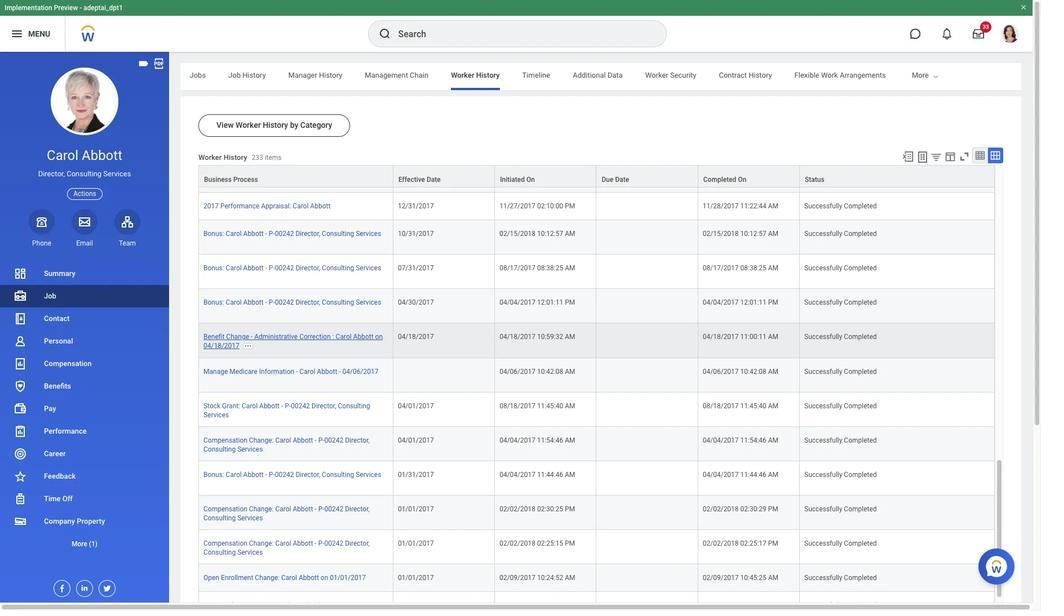 Task type: describe. For each thing, give the bounding box(es) containing it.
04/01/2017 for compensation change: carol abbott - p-00242 director, consulting services
[[398, 437, 434, 445]]

1 04/04/2017 11:54:46 am from the left
[[500, 437, 575, 445]]

open enrollment change: carol abbott on 01/01/2017
[[203, 575, 366, 583]]

effective date button
[[393, 166, 494, 187]]

02:25:17
[[740, 540, 766, 548]]

carol abbott
[[47, 148, 122, 163]]

due date button
[[597, 166, 698, 187]]

view printable version (pdf) image
[[153, 57, 165, 70]]

process
[[233, 176, 258, 184]]

completed for 08/17/2017 08:38:25 am
[[844, 264, 877, 272]]

business process button
[[199, 166, 393, 187]]

4 bonus: carol abbott - p-00242 director, consulting services from the top
[[203, 471, 381, 479]]

tag image
[[138, 57, 150, 70]]

security
[[670, 71, 696, 79]]

2 04/04/2017 11:54:46 am from the left
[[703, 437, 778, 445]]

12 row from the top
[[198, 496, 995, 531]]

row containing open enrollment change: carol abbott on 01/01/2017
[[198, 565, 995, 593]]

summary link
[[0, 263, 169, 285]]

1 10:42:08 from the left
[[537, 368, 563, 376]]

cell for 11/27/2017 02:10:00 pm
[[597, 193, 698, 220]]

04/18/2017 11:00:11 am
[[703, 333, 778, 341]]

pm right 02:30:25
[[565, 506, 575, 514]]

row containing 2016 performance appraisal: carol abbott
[[198, 593, 995, 612]]

successfully for 08/17/2017 10:51:50 am
[[804, 175, 842, 183]]

bonus: carol abbott - p-00242 director, consulting services link for 10/31/2017
[[203, 228, 381, 238]]

successfully for 04/04/2017 12:01:11 pm
[[804, 299, 842, 307]]

timeline
[[522, 71, 550, 79]]

cell for 08/17/2017 08:38:25 am
[[597, 255, 698, 289]]

10:59:32
[[537, 333, 563, 341]]

profile logan mcneil image
[[1001, 25, 1019, 45]]

2016 performance appraisal: carol abbott link
[[203, 600, 330, 610]]

consulting inside the stock grant: carol abbott - p-00242 director, consulting services
[[338, 402, 370, 410]]

02/09/2017 for 02/09/2017 10:24:52 am
[[500, 575, 535, 583]]

more (1) button
[[0, 538, 169, 551]]

successfully completed for 08/17/2017 08:38:25 am
[[804, 264, 877, 272]]

data
[[608, 71, 623, 79]]

08/17/2017 10:14:08 am
[[500, 175, 575, 183]]

tab list containing jobs
[[0, 63, 886, 90]]

bonus: for 10/31/2017
[[203, 230, 224, 238]]

time off image
[[14, 493, 27, 506]]

adeptai_dpt1
[[83, 4, 123, 12]]

1 04/06/2017 10:42:08 am from the left
[[500, 368, 575, 376]]

menu button
[[0, 16, 65, 52]]

change: for 02/02/2018 02:30:25 pm
[[249, 506, 274, 514]]

1 11:45:40 from the left
[[537, 402, 563, 410]]

1 10:12:57 from the left
[[537, 230, 563, 238]]

export to worksheets image
[[916, 150, 929, 164]]

2 02/15/2018 from the left
[[703, 230, 739, 238]]

correction
[[299, 333, 331, 341]]

1 08/18/2017 from the left
[[500, 402, 535, 410]]

successfully completed for 04/04/2017 11:44:46 am
[[804, 471, 877, 479]]

1 04/04/2017 12:01:11 pm from the left
[[500, 299, 575, 307]]

stock
[[203, 402, 220, 410]]

history inside button
[[263, 121, 288, 130]]

manage medicare information - carol abbott - 04/06/2017
[[203, 368, 378, 376]]

2 02/15/2018 10:12:57 am from the left
[[703, 230, 778, 238]]

menu
[[28, 29, 50, 38]]

04/01/2017 for stock grant: carol abbott - p-00242 director, consulting services
[[398, 402, 434, 410]]

change: for 02/02/2018 02:25:15 pm
[[249, 540, 274, 548]]

01/01/2017 for 02/02/2018 02:30:25 pm
[[398, 506, 434, 514]]

pm right 02:25:15
[[565, 540, 575, 548]]

compensation change: carol abbott - p-00242 director, consulting services link for 02/02/2018 02:30:25 pm
[[203, 503, 370, 523]]

grant:
[[222, 402, 240, 410]]

bonus: carol abbott - p-00242 director, consulting services link for 07/31/2017
[[203, 262, 381, 272]]

contract history
[[719, 71, 772, 79]]

1 02/15/2018 10:12:57 am from the left
[[500, 230, 575, 238]]

successfully completed for 04/06/2017 10:42:08 am
[[804, 368, 877, 376]]

cell for 02/02/2018 02:25:15 pm
[[597, 531, 698, 565]]

completed for 02/02/2018 02:30:29 pm
[[844, 506, 877, 514]]

contact link
[[0, 308, 169, 330]]

open for open enrollment change: carol abbott on 01/01/2017
[[203, 575, 219, 583]]

benefits
[[44, 382, 71, 391]]

33
[[983, 24, 989, 30]]

additional data
[[573, 71, 623, 79]]

cell for 08/17/2017 10:14:08 am
[[597, 165, 698, 193]]

property
[[77, 517, 105, 526]]

initiated
[[500, 176, 525, 184]]

stock grant: carol abbott - p-00242 director, consulting services
[[203, 402, 370, 419]]

01/01/2017 for 02/09/2017 10:24:52 am
[[398, 575, 434, 583]]

02:30:25
[[537, 506, 563, 514]]

10/31/2017
[[398, 230, 434, 238]]

01/27/2017 11:25:20 am
[[500, 602, 575, 610]]

director, inside the navigation pane 'region'
[[38, 170, 65, 178]]

performance link
[[0, 420, 169, 443]]

medicare
[[230, 368, 258, 376]]

row containing benefit change - administrative correction : carol abbott on 04/18/2017
[[198, 324, 995, 358]]

stock grant: carol abbott - p-00242 director, consulting services link
[[203, 400, 370, 419]]

change: inside "link"
[[255, 175, 280, 183]]

career image
[[14, 448, 27, 461]]

carol inside "link"
[[281, 175, 297, 183]]

more for more
[[912, 71, 929, 79]]

on for 01/01/2018
[[321, 175, 328, 183]]

phone button
[[29, 209, 55, 248]]

enrollment for open enrollment change: carol abbott on 01/01/2018
[[221, 175, 253, 183]]

export to excel image
[[902, 150, 914, 163]]

performance for 2016
[[220, 602, 259, 610]]

history for worker history
[[476, 71, 500, 79]]

successfully completed for 04/04/2017 11:54:46 am
[[804, 437, 877, 445]]

1 08/18/2017 11:45:40 am from the left
[[500, 402, 575, 410]]

02/09/2017 10:45:25 am
[[703, 575, 778, 583]]

pm right "02:30:29"
[[768, 506, 778, 514]]

02/02/2018 02:30:25 pm
[[500, 506, 575, 514]]

pm up 04/18/2017 11:00:11 am
[[768, 299, 778, 307]]

twitter image
[[99, 581, 112, 594]]

compensation change: carol abbott - p-00242 director, consulting services link for 04/04/2017 11:54:46 am
[[203, 434, 370, 454]]

carol inside the navigation pane 'region'
[[47, 148, 78, 163]]

carol inside benefit change - administrative correction : carol abbott on 04/18/2017
[[336, 333, 352, 341]]

4 row from the top
[[198, 220, 995, 255]]

successfully for 02/02/2018 02:30:29 pm
[[804, 506, 842, 514]]

management chain
[[365, 71, 428, 79]]

team
[[119, 239, 136, 247]]

successfully for 02/15/2018 10:12:57 am
[[804, 230, 842, 238]]

list containing summary
[[0, 263, 169, 556]]

table image
[[975, 150, 986, 161]]

effective
[[398, 176, 425, 184]]

cell for 04/18/2017 10:59:32 am
[[597, 324, 698, 358]]

more (1)
[[72, 541, 98, 548]]

2 08/18/2017 11:45:40 am from the left
[[703, 402, 778, 410]]

initiated on
[[500, 176, 535, 184]]

successfully completed for 01/27/2017 05:06:16 pm
[[804, 602, 877, 610]]

2016 performance appraisal: carol abbott
[[203, 602, 330, 610]]

02:10:00
[[537, 202, 563, 210]]

2 01/01/2018 from the left
[[398, 175, 434, 183]]

10:45:25
[[740, 575, 766, 583]]

02:25:15
[[537, 540, 563, 548]]

compensation link
[[0, 353, 169, 375]]

02/02/2018 02:25:15 pm
[[500, 540, 575, 548]]

completed inside popup button
[[703, 176, 736, 184]]

business process
[[204, 176, 258, 184]]

2 04/04/2017 11:44:46 am from the left
[[703, 471, 778, 479]]

more for more (1)
[[72, 541, 87, 548]]

10:14:08
[[537, 175, 563, 183]]

cell for 01/27/2017 11:25:20 am
[[597, 593, 698, 612]]

compensation for 02/02/2018 02:30:25 pm
[[203, 506, 247, 514]]

completed for 04/04/2017 11:54:46 am
[[844, 437, 877, 445]]

compensation inside the navigation pane 'region'
[[44, 360, 92, 368]]

mail image
[[78, 215, 91, 229]]

11:25:20
[[537, 602, 563, 610]]

history for worker history 233 items
[[224, 154, 247, 162]]

time off
[[44, 495, 73, 503]]

close environment banner image
[[1020, 4, 1027, 11]]

2 08:38:25 from the left
[[740, 264, 766, 272]]

successfully for 04/04/2017 11:54:46 am
[[804, 437, 842, 445]]

2 10:42:08 from the left
[[740, 368, 766, 376]]

pm right 05:06:16
[[768, 602, 778, 610]]

1 02/15/2018 from the left
[[500, 230, 535, 238]]

2017 performance appraisal: carol abbott link
[[203, 200, 330, 210]]

02/09/2017 for 02/09/2017 10:45:25 am
[[703, 575, 739, 583]]

10:51:50
[[740, 175, 766, 183]]

1 11:44:46 from the left
[[537, 471, 563, 479]]

worker for worker security
[[645, 71, 668, 79]]

04/18/2017 for 04/18/2017
[[398, 333, 434, 341]]

feedback link
[[0, 466, 169, 488]]

compensation change: carol abbott - p-00242 director, consulting services for 02/02/2018 02:30:25 pm
[[203, 506, 370, 523]]

feedback
[[44, 472, 76, 481]]

facebook image
[[54, 581, 67, 594]]

justify image
[[10, 27, 24, 41]]

completed for 02/02/2018 02:25:17 pm
[[844, 540, 877, 548]]

successfully for 04/18/2017 11:00:11 am
[[804, 333, 842, 341]]

time off link
[[0, 488, 169, 511]]

compensation change: carol abbott - p-00242 director, consulting services for 04/04/2017 11:54:46 am
[[203, 437, 370, 454]]

successfully for 08/18/2017 11:45:40 am
[[804, 402, 842, 410]]

benefits link
[[0, 375, 169, 398]]

implementation preview -   adeptai_dpt1
[[5, 4, 123, 12]]

compensation image
[[14, 357, 27, 371]]

job history
[[228, 71, 266, 79]]

2017 performance appraisal: carol abbott
[[203, 202, 330, 210]]

successfully for 01/27/2017 05:06:16 pm
[[804, 602, 842, 610]]

completed for 08/18/2017 11:45:40 am
[[844, 402, 877, 410]]

11/27/2017
[[500, 202, 535, 210]]

233
[[252, 154, 263, 162]]

5 row from the top
[[198, 255, 995, 289]]

open enrollment change: carol abbott on 01/01/2017 link
[[203, 572, 366, 583]]

01/31/2017
[[398, 471, 434, 479]]

abbott inside the stock grant: carol abbott - p-00242 director, consulting services
[[259, 402, 280, 410]]

2017
[[203, 202, 219, 210]]

1 08/17/2017 08:38:25 am from the left
[[500, 264, 575, 272]]

bonus: carol abbott - p-00242 director, consulting services for 10/31/2017
[[203, 230, 381, 238]]

cell for 04/04/2017 11:54:46 am
[[597, 427, 698, 462]]

02/02/2018 02:30:29 pm
[[703, 506, 778, 514]]

- inside the stock grant: carol abbott - p-00242 director, consulting services
[[281, 402, 283, 410]]

benefit
[[203, 333, 225, 341]]

arrangements
[[840, 71, 886, 79]]

team link
[[114, 209, 140, 248]]

work
[[821, 71, 838, 79]]

open for open enrollment change: carol abbott on 01/01/2018
[[203, 175, 219, 183]]

cell for 02/09/2017 10:24:52 am
[[597, 565, 698, 593]]

date for due date
[[615, 176, 629, 184]]

contact image
[[14, 312, 27, 326]]

11 row from the top
[[198, 462, 995, 496]]

successfully completed for 08/17/2017 10:51:50 am
[[804, 175, 877, 183]]

1 04/06/2017 from the left
[[342, 368, 378, 376]]

abbott inside benefit change - administrative correction : carol abbott on 04/18/2017
[[353, 333, 373, 341]]

enrollment for open enrollment change: carol abbott on 01/01/2017
[[221, 575, 253, 583]]

flexible
[[795, 71, 819, 79]]

successfully completed for 11/28/2017 11:22:44 am
[[804, 202, 877, 210]]

performance image
[[14, 425, 27, 439]]

notifications large image
[[941, 28, 953, 39]]

bonus: for 07/31/2017
[[203, 264, 224, 272]]

2 04/06/2017 10:42:08 am from the left
[[703, 368, 778, 376]]

01/01/2017 for 02/02/2018 02:25:15 pm
[[398, 540, 434, 548]]

appraisal: for 2016 performance appraisal: carol abbott
[[261, 602, 291, 610]]

6 row from the top
[[198, 289, 995, 324]]

:
[[332, 333, 334, 341]]

2 08/17/2017 08:38:25 am from the left
[[703, 264, 778, 272]]



Task type: vqa. For each thing, say whether or not it's contained in the screenshot.
29 on the right of page
no



Task type: locate. For each thing, give the bounding box(es) containing it.
pay
[[44, 405, 56, 413]]

successfully for 02/09/2017 10:45:25 am
[[804, 575, 842, 583]]

job inside tab list
[[228, 71, 241, 79]]

history left by
[[263, 121, 288, 130]]

11:00:11
[[740, 333, 766, 341]]

job image
[[14, 290, 27, 303]]

1 vertical spatial on
[[375, 333, 383, 341]]

jobs
[[190, 71, 206, 79]]

1 vertical spatial enrollment
[[221, 575, 253, 583]]

04/18/2017 down the benefit
[[203, 342, 239, 350]]

on up 11/28/2017 11:22:44 am
[[738, 176, 746, 184]]

performance down process
[[220, 202, 259, 210]]

successfully for 04/06/2017 10:42:08 am
[[804, 368, 842, 376]]

date for effective date
[[427, 176, 441, 184]]

2 11:54:46 from the left
[[740, 437, 766, 445]]

personal link
[[0, 330, 169, 353]]

carol
[[47, 148, 78, 163], [281, 175, 297, 183], [293, 202, 309, 210], [226, 230, 242, 238], [226, 264, 242, 272], [226, 299, 242, 307], [336, 333, 352, 341], [300, 368, 315, 376], [242, 402, 258, 410], [275, 437, 291, 445], [226, 471, 242, 479], [275, 506, 291, 514], [275, 540, 291, 548], [281, 575, 297, 583], [293, 602, 309, 610]]

history right contract
[[749, 71, 772, 79]]

row
[[198, 165, 995, 193], [198, 165, 995, 188], [198, 193, 995, 220], [198, 220, 995, 255], [198, 255, 995, 289], [198, 289, 995, 324], [198, 324, 995, 358], [198, 358, 995, 393], [198, 393, 995, 427], [198, 427, 995, 462], [198, 462, 995, 496], [198, 496, 995, 531], [198, 531, 995, 565], [198, 565, 995, 593], [198, 593, 995, 612]]

2 open from the top
[[203, 575, 219, 583]]

abbott inside "link"
[[299, 175, 319, 183]]

compensation
[[44, 360, 92, 368], [203, 437, 247, 445], [203, 506, 247, 514], [203, 540, 247, 548]]

open up the 2016
[[203, 575, 219, 583]]

date inside effective date popup button
[[427, 176, 441, 184]]

toolbar
[[897, 148, 1003, 165]]

tab list
[[0, 63, 886, 90]]

completed for 04/18/2017 11:00:11 am
[[844, 333, 877, 341]]

0 vertical spatial compensation change: carol abbott - p-00242 director, consulting services
[[203, 437, 370, 454]]

abbott inside the navigation pane 'region'
[[82, 148, 122, 163]]

02/02/2018 for 02/02/2018 02:25:17 pm
[[703, 540, 739, 548]]

04/04/2017 11:44:46 am up 02/02/2018 02:30:29 pm
[[703, 471, 778, 479]]

12:01:11 up 11:00:11
[[740, 299, 766, 307]]

04/18/2017 inside benefit change - administrative correction : carol abbott on 04/18/2017
[[203, 342, 239, 350]]

08/17/2017 08:38:25 am
[[500, 264, 575, 272], [703, 264, 778, 272]]

appraisal: down open enrollment change: carol abbott on 01/01/2017
[[261, 602, 291, 610]]

2 04/01/2017 from the top
[[398, 437, 434, 445]]

0 vertical spatial more
[[912, 71, 929, 79]]

1 vertical spatial more
[[72, 541, 87, 548]]

successfully completed for 08/18/2017 11:45:40 am
[[804, 402, 877, 410]]

actions
[[73, 190, 96, 198]]

appraisal: for 2017 performance appraisal: carol abbott
[[261, 202, 291, 210]]

2 horizontal spatial 04/06/2017
[[703, 368, 739, 376]]

0 vertical spatial 04/01/2017
[[398, 402, 434, 410]]

performance inside the navigation pane 'region'
[[44, 427, 87, 436]]

2 successfully completed from the top
[[804, 202, 877, 210]]

services inside the stock grant: carol abbott - p-00242 director, consulting services
[[203, 411, 229, 419]]

10:42:08 down 10:59:32
[[537, 368, 563, 376]]

history left timeline
[[476, 71, 500, 79]]

11:44:46 up 02:30:25
[[537, 471, 563, 479]]

2 08/18/2017 from the left
[[703, 402, 739, 410]]

1 horizontal spatial on
[[738, 176, 746, 184]]

1 enrollment from the top
[[221, 175, 253, 183]]

worker for worker history
[[451, 71, 474, 79]]

0 horizontal spatial 12:01:11
[[537, 299, 563, 307]]

1 12:01:11 from the left
[[537, 299, 563, 307]]

completed for 08/17/2017 10:51:50 am
[[844, 175, 877, 183]]

pay image
[[14, 402, 27, 416]]

1 horizontal spatial 04/06/2017 10:42:08 am
[[703, 368, 778, 376]]

04/18/2017 left 10:59:32
[[500, 333, 535, 341]]

2 vertical spatial performance
[[220, 602, 259, 610]]

team carol abbott element
[[114, 239, 140, 248]]

3 row from the top
[[198, 193, 995, 220]]

6 successfully from the top
[[804, 333, 842, 341]]

director, consulting services
[[38, 170, 131, 178]]

00242
[[275, 230, 294, 238], [275, 264, 294, 272], [275, 299, 294, 307], [291, 402, 310, 410], [324, 437, 343, 445], [275, 471, 294, 479], [324, 506, 343, 514], [324, 540, 343, 548]]

10 successfully from the top
[[804, 471, 842, 479]]

change:
[[255, 175, 280, 183], [249, 437, 274, 445], [249, 506, 274, 514], [249, 540, 274, 548], [255, 575, 280, 583]]

2 row from the top
[[198, 165, 995, 188]]

contact
[[44, 315, 70, 323]]

10 successfully completed from the top
[[804, 471, 877, 479]]

successfully completed for 02/09/2017 10:45:25 am
[[804, 575, 877, 583]]

performance up career
[[44, 427, 87, 436]]

compensation change: carol abbott - p-00242 director, consulting services for 02/02/2018 02:25:15 pm
[[203, 540, 370, 557]]

successfully completed for 02/15/2018 10:12:57 am
[[804, 230, 877, 238]]

3 bonus: from the top
[[203, 299, 224, 307]]

click to view/edit grid preferences image
[[944, 150, 957, 163]]

4 bonus: carol abbott - p-00242 director, consulting services link from the top
[[203, 469, 381, 479]]

1 horizontal spatial 04/04/2017 12:01:11 pm
[[703, 299, 778, 307]]

1 horizontal spatial 11:45:40
[[740, 402, 766, 410]]

2 bonus: carol abbott - p-00242 director, consulting services link from the top
[[203, 262, 381, 272]]

1 horizontal spatial 02/15/2018
[[703, 230, 739, 238]]

Search Workday  search field
[[398, 21, 643, 46]]

7 successfully from the top
[[804, 368, 842, 376]]

cell for 08/18/2017 11:45:40 am
[[597, 393, 698, 427]]

2 01/27/2017 from the left
[[703, 602, 739, 610]]

cell for 02/15/2018 10:12:57 am
[[597, 220, 698, 255]]

enrollment inside "link"
[[221, 175, 253, 183]]

01/27/2017 05:06:16 pm
[[703, 602, 778, 610]]

history left 233
[[224, 154, 247, 162]]

completed for 02/09/2017 10:45:25 am
[[844, 575, 877, 583]]

04/18/2017 for 04/18/2017 11:00:11 am
[[703, 333, 739, 341]]

due
[[602, 176, 614, 184]]

1 horizontal spatial 01/01/2018
[[398, 175, 434, 183]]

1 horizontal spatial job
[[228, 71, 241, 79]]

04/06/2017 10:42:08 am down 04/18/2017 11:00:11 am
[[703, 368, 778, 376]]

benefits image
[[14, 380, 27, 393]]

0 vertical spatial on
[[321, 175, 328, 183]]

successfully for 04/04/2017 11:44:46 am
[[804, 471, 842, 479]]

1 horizontal spatial 04/04/2017 11:44:46 am
[[703, 471, 778, 479]]

job right "jobs"
[[228, 71, 241, 79]]

performance for 2017
[[220, 202, 259, 210]]

history for manager history
[[319, 71, 342, 79]]

benefit change - administrative correction : carol abbott on 04/18/2017 link
[[203, 331, 383, 350]]

1 horizontal spatial 10:12:57
[[740, 230, 766, 238]]

phone carol abbott element
[[29, 239, 55, 248]]

7 successfully completed from the top
[[804, 368, 877, 376]]

1 row from the top
[[198, 165, 995, 193]]

job link
[[0, 285, 169, 308]]

0 horizontal spatial 08/17/2017 08:38:25 am
[[500, 264, 575, 272]]

1 compensation change: carol abbott - p-00242 director, consulting services from the top
[[203, 437, 370, 454]]

personal image
[[14, 335, 27, 348]]

email carol abbott element
[[72, 239, 98, 248]]

3 04/06/2017 from the left
[[703, 368, 739, 376]]

items
[[265, 154, 282, 162]]

date right effective
[[427, 176, 441, 184]]

1 horizontal spatial 04/06/2017
[[500, 368, 535, 376]]

bonus: carol abbott - p-00242 director, consulting services for 07/31/2017
[[203, 264, 381, 272]]

enrollment down "worker history 233 items"
[[221, 175, 253, 183]]

cell for 04/04/2017 12:01:11 pm
[[597, 289, 698, 324]]

11/28/2017
[[703, 202, 739, 210]]

by
[[290, 121, 298, 130]]

2 vertical spatial on
[[321, 575, 328, 583]]

compensation change: carol abbott - p-00242 director, consulting services link
[[203, 434, 370, 454], [203, 503, 370, 523], [203, 538, 370, 557]]

1 02/09/2017 from the left
[[500, 575, 535, 583]]

completed for 04/06/2017 10:42:08 am
[[844, 368, 877, 376]]

1 horizontal spatial 08/17/2017 08:38:25 am
[[703, 264, 778, 272]]

2 10:12:57 from the left
[[740, 230, 766, 238]]

on right initiated
[[526, 176, 535, 184]]

8 row from the top
[[198, 358, 995, 393]]

director, inside the stock grant: carol abbott - p-00242 director, consulting services
[[312, 402, 336, 410]]

view
[[216, 121, 234, 130]]

job inside "list"
[[44, 292, 56, 300]]

open up 2017
[[203, 175, 219, 183]]

more
[[912, 71, 929, 79], [72, 541, 87, 548]]

02/02/2018 left "02:30:29"
[[703, 506, 739, 514]]

2 11:45:40 from the left
[[740, 402, 766, 410]]

history for job history
[[242, 71, 266, 79]]

0 horizontal spatial 02/15/2018 10:12:57 am
[[500, 230, 575, 238]]

01/27/2017 for 01/27/2017 11:25:20 am
[[500, 602, 535, 610]]

04/04/2017
[[500, 299, 535, 307], [703, 299, 739, 307], [500, 437, 535, 445], [703, 437, 739, 445], [500, 471, 535, 479], [703, 471, 739, 479]]

completed for 02/15/2018 10:12:57 am
[[844, 230, 877, 238]]

12 successfully from the top
[[804, 540, 842, 548]]

0 horizontal spatial more
[[72, 541, 87, 548]]

navigation pane region
[[0, 52, 169, 603]]

10 row from the top
[[198, 427, 995, 462]]

successfully for 08/17/2017 08:38:25 am
[[804, 264, 842, 272]]

10:12:57 down 02:10:00
[[537, 230, 563, 238]]

pay link
[[0, 398, 169, 420]]

worker history 233 items
[[198, 154, 282, 162]]

0 horizontal spatial job
[[44, 292, 56, 300]]

02/02/2018
[[500, 506, 535, 514], [703, 506, 739, 514], [500, 540, 535, 548], [703, 540, 739, 548]]

00242 inside the stock grant: carol abbott - p-00242 director, consulting services
[[291, 402, 310, 410]]

12/31/2017
[[398, 202, 434, 210]]

2 appraisal: from the top
[[261, 602, 291, 610]]

02/02/2018 for 02/02/2018 02:30:29 pm
[[703, 506, 739, 514]]

additional
[[573, 71, 606, 79]]

effective date
[[398, 176, 441, 184]]

4 successfully completed from the top
[[804, 264, 877, 272]]

pm up 04/18/2017 10:59:32 am
[[565, 299, 575, 307]]

2 on from the left
[[738, 176, 746, 184]]

cell for 04/04/2017 11:44:46 am
[[597, 462, 698, 496]]

2 04/04/2017 12:01:11 pm from the left
[[703, 299, 778, 307]]

02/15/2018 down "11/27/2017"
[[500, 230, 535, 238]]

0 horizontal spatial 11:54:46
[[537, 437, 563, 445]]

services inside the navigation pane 'region'
[[103, 170, 131, 178]]

contract
[[719, 71, 747, 79]]

14 successfully completed from the top
[[804, 602, 877, 610]]

02/09/2017 left 10:24:52
[[500, 575, 535, 583]]

04/04/2017 12:01:11 pm up 04/18/2017 10:59:32 am
[[500, 299, 575, 307]]

compensation for 04/04/2017 11:54:46 am
[[203, 437, 247, 445]]

13 successfully from the top
[[804, 575, 842, 583]]

02/09/2017 10:24:52 am
[[500, 575, 575, 583]]

9 successfully from the top
[[804, 437, 842, 445]]

5 successfully completed from the top
[[804, 299, 877, 307]]

1 horizontal spatial 10:42:08
[[740, 368, 766, 376]]

- inside benefit change - administrative correction : carol abbott on 04/18/2017
[[251, 333, 253, 341]]

completed for 04/04/2017 11:44:46 am
[[844, 471, 877, 479]]

history
[[242, 71, 266, 79], [319, 71, 342, 79], [476, 71, 500, 79], [749, 71, 772, 79], [263, 121, 288, 130], [224, 154, 247, 162]]

successfully for 11/28/2017 11:22:44 am
[[804, 202, 842, 210]]

successfully for 02/02/2018 02:25:17 pm
[[804, 540, 842, 548]]

1 horizontal spatial 12:01:11
[[740, 299, 766, 307]]

01/27/2017 left 11:25:20
[[500, 602, 535, 610]]

0 vertical spatial enrollment
[[221, 175, 253, 183]]

- inside menu banner
[[80, 4, 82, 12]]

1 horizontal spatial date
[[615, 176, 629, 184]]

1 horizontal spatial 08/18/2017
[[703, 402, 739, 410]]

2 04/06/2017 from the left
[[500, 368, 535, 376]]

cell
[[597, 165, 698, 193], [597, 193, 698, 220], [597, 220, 698, 255], [597, 255, 698, 289], [597, 289, 698, 324], [597, 324, 698, 358], [393, 358, 495, 393], [597, 358, 698, 393], [597, 393, 698, 427], [597, 427, 698, 462], [597, 462, 698, 496], [597, 496, 698, 531], [597, 531, 698, 565], [597, 565, 698, 593], [597, 593, 698, 612]]

11 successfully completed from the top
[[804, 506, 877, 514]]

10:42:08 down 11:00:11
[[740, 368, 766, 376]]

11 successfully from the top
[[804, 506, 842, 514]]

select to filter grid data image
[[930, 151, 942, 163]]

02/02/2018 left 02:25:17
[[703, 540, 739, 548]]

worker inside button
[[236, 121, 261, 130]]

history left manager at top
[[242, 71, 266, 79]]

8 successfully from the top
[[804, 402, 842, 410]]

view worker history by category
[[216, 121, 332, 130]]

linkedin image
[[77, 581, 89, 593]]

2 11:44:46 from the left
[[740, 471, 766, 479]]

04/18/2017 for 04/18/2017 10:59:32 am
[[500, 333, 535, 341]]

on for completed on
[[738, 176, 746, 184]]

0 horizontal spatial on
[[526, 176, 535, 184]]

0 horizontal spatial 02/09/2017
[[500, 575, 535, 583]]

on
[[321, 175, 328, 183], [375, 333, 383, 341], [321, 575, 328, 583]]

compensation change: carol abbott - p-00242 director, consulting services link for 02/02/2018 02:25:15 pm
[[203, 538, 370, 557]]

04/18/2017 10:59:32 am
[[500, 333, 575, 341]]

0 horizontal spatial date
[[427, 176, 441, 184]]

summary
[[44, 269, 75, 278]]

successfully completed for 02/02/2018 02:30:29 pm
[[804, 506, 877, 514]]

worker right view
[[236, 121, 261, 130]]

0 horizontal spatial 08/18/2017
[[500, 402, 535, 410]]

0 vertical spatial compensation change: carol abbott - p-00242 director, consulting services link
[[203, 434, 370, 454]]

4 successfully from the top
[[804, 264, 842, 272]]

11:22:44
[[740, 202, 766, 210]]

1 successfully from the top
[[804, 175, 842, 183]]

7 row from the top
[[198, 324, 995, 358]]

row containing business process
[[198, 165, 995, 188]]

2 12:01:11 from the left
[[740, 299, 766, 307]]

pm right 02:10:00
[[565, 202, 575, 210]]

2 bonus: carol abbott - p-00242 director, consulting services from the top
[[203, 264, 381, 272]]

abbott
[[82, 148, 122, 163], [299, 175, 319, 183], [310, 202, 330, 210], [243, 230, 264, 238], [243, 264, 264, 272], [243, 299, 264, 307], [353, 333, 373, 341], [317, 368, 337, 376], [259, 402, 280, 410], [293, 437, 313, 445], [243, 471, 264, 479], [293, 506, 313, 514], [293, 540, 313, 548], [299, 575, 319, 583], [310, 602, 330, 610]]

1 vertical spatial compensation change: carol abbott - p-00242 director, consulting services link
[[203, 503, 370, 523]]

0 horizontal spatial 11:45:40
[[537, 402, 563, 410]]

feedback image
[[14, 470, 27, 484]]

0 horizontal spatial 04/04/2017 12:01:11 pm
[[500, 299, 575, 307]]

02/02/2018 left 02:30:25
[[500, 506, 535, 514]]

04/06/2017 10:42:08 am down 04/18/2017 10:59:32 am
[[500, 368, 575, 376]]

1 horizontal spatial 01/27/2017
[[703, 602, 739, 610]]

appraisal:
[[261, 202, 291, 210], [261, 602, 291, 610]]

3 bonus: carol abbott - p-00242 director, consulting services from the top
[[203, 299, 381, 307]]

10:12:57
[[537, 230, 563, 238], [740, 230, 766, 238]]

0 vertical spatial open
[[203, 175, 219, 183]]

0 horizontal spatial 08:38:25
[[537, 264, 563, 272]]

04/04/2017 12:01:11 pm up 04/18/2017 11:00:11 am
[[703, 299, 778, 307]]

02/02/2018 for 02/02/2018 02:30:25 pm
[[500, 506, 535, 514]]

1 appraisal: from the top
[[261, 202, 291, 210]]

2 enrollment from the top
[[221, 575, 253, 583]]

0 horizontal spatial 08/18/2017 11:45:40 am
[[500, 402, 575, 410]]

0 vertical spatial appraisal:
[[261, 202, 291, 210]]

open inside "link"
[[203, 175, 219, 183]]

14 row from the top
[[198, 565, 995, 593]]

worker up business
[[198, 154, 222, 162]]

1 horizontal spatial 02/09/2017
[[703, 575, 739, 583]]

history right manager at top
[[319, 71, 342, 79]]

1 date from the left
[[427, 176, 441, 184]]

row containing open enrollment change: carol abbott on 01/01/2018
[[198, 165, 995, 193]]

11:44:46 up "02:30:29"
[[740, 471, 766, 479]]

1 horizontal spatial 11:44:46
[[740, 471, 766, 479]]

row containing 2017 performance appraisal: carol abbott
[[198, 193, 995, 220]]

3 successfully from the top
[[804, 230, 842, 238]]

successfully completed for 04/04/2017 12:01:11 pm
[[804, 299, 877, 307]]

compensation for 02/02/2018 02:25:15 pm
[[203, 540, 247, 548]]

enrollment up '2016 performance appraisal: carol abbott' link
[[221, 575, 253, 583]]

more inside dropdown button
[[72, 541, 87, 548]]

1 horizontal spatial 08/18/2017 11:45:40 am
[[703, 402, 778, 410]]

company property image
[[14, 515, 27, 529]]

time
[[44, 495, 61, 503]]

0 horizontal spatial 01/27/2017
[[500, 602, 535, 610]]

1 vertical spatial performance
[[44, 427, 87, 436]]

date inside 'due date' popup button
[[615, 176, 629, 184]]

0 vertical spatial performance
[[220, 202, 259, 210]]

worker for worker history 233 items
[[198, 154, 222, 162]]

1 11:54:46 from the left
[[537, 437, 563, 445]]

summary image
[[14, 267, 27, 281]]

0 vertical spatial job
[[228, 71, 241, 79]]

1 horizontal spatial 04/04/2017 11:54:46 am
[[703, 437, 778, 445]]

preview
[[54, 4, 78, 12]]

04/04/2017 11:54:46 am
[[500, 437, 575, 445], [703, 437, 778, 445]]

02/09/2017 left 10:45:25
[[703, 575, 739, 583]]

consulting inside the navigation pane 'region'
[[67, 170, 102, 178]]

12:01:11 up 10:59:32
[[537, 299, 563, 307]]

2 bonus: from the top
[[203, 264, 224, 272]]

more (1) button
[[0, 533, 169, 556]]

1 08:38:25 from the left
[[537, 264, 563, 272]]

date right due
[[615, 176, 629, 184]]

1 bonus: carol abbott - p-00242 director, consulting services link from the top
[[203, 228, 381, 238]]

2 successfully from the top
[[804, 202, 842, 210]]

appraisal: down open enrollment change: carol abbott on 01/01/2018
[[261, 202, 291, 210]]

inbox large image
[[973, 28, 984, 39]]

4 bonus: from the top
[[203, 471, 224, 479]]

1 01/01/2018 from the left
[[330, 175, 366, 183]]

p- inside the stock grant: carol abbott - p-00242 director, consulting services
[[285, 402, 291, 410]]

02/15/2018 down 11/28/2017
[[703, 230, 739, 238]]

benefit change - administrative correction : carol abbott on 04/18/2017
[[203, 333, 383, 350]]

02/15/2018 10:12:57 am
[[500, 230, 575, 238], [703, 230, 778, 238]]

on inside benefit change - administrative correction : carol abbott on 04/18/2017
[[375, 333, 383, 341]]

view worker history by category button
[[198, 114, 350, 137]]

3 successfully completed from the top
[[804, 230, 877, 238]]

02/02/2018 02:25:17 pm
[[703, 540, 778, 548]]

10:12:57 down 11:22:44 on the right top of page
[[740, 230, 766, 238]]

consulting
[[67, 170, 102, 178], [322, 230, 354, 238], [322, 264, 354, 272], [322, 299, 354, 307], [338, 402, 370, 410], [203, 446, 236, 454], [322, 471, 354, 479], [203, 515, 236, 523], [203, 549, 236, 557]]

successfully completed for 04/18/2017 11:00:11 am
[[804, 333, 877, 341]]

01/27/2017 left 05:06:16
[[703, 602, 739, 610]]

02/02/2018 left 02:25:15
[[500, 540, 535, 548]]

1 bonus: from the top
[[203, 230, 224, 238]]

1 bonus: carol abbott - p-00242 director, consulting services from the top
[[203, 230, 381, 238]]

02/15/2018 10:12:57 am down 11/27/2017 02:10:00 pm
[[500, 230, 575, 238]]

completed for 11/28/2017 11:22:44 am
[[844, 202, 877, 210]]

1 vertical spatial appraisal:
[[261, 602, 291, 610]]

1 on from the left
[[526, 176, 535, 184]]

completed on button
[[698, 166, 799, 187]]

2 vertical spatial compensation change: carol abbott - p-00242 director, consulting services link
[[203, 538, 370, 557]]

pm right 02:25:17
[[768, 540, 778, 548]]

01/01/2018 inside "link"
[[330, 175, 366, 183]]

worker security
[[645, 71, 696, 79]]

completed for 04/04/2017 12:01:11 pm
[[844, 299, 877, 307]]

2 compensation change: carol abbott - p-00242 director, consulting services from the top
[[203, 506, 370, 523]]

flexible work arrangements
[[795, 71, 886, 79]]

1 horizontal spatial 11:54:46
[[740, 437, 766, 445]]

1 open from the top
[[203, 175, 219, 183]]

cell for 04/06/2017 10:42:08 am
[[597, 358, 698, 393]]

view team image
[[121, 215, 134, 229]]

0 horizontal spatial 02/15/2018
[[500, 230, 535, 238]]

04/06/2017 10:42:08 am
[[500, 368, 575, 376], [703, 368, 778, 376]]

bonus:
[[203, 230, 224, 238], [203, 264, 224, 272], [203, 299, 224, 307], [203, 471, 224, 479]]

01/27/2017
[[500, 602, 535, 610], [703, 602, 739, 610]]

1 horizontal spatial 02/15/2018 10:12:57 am
[[703, 230, 778, 238]]

33 button
[[966, 21, 991, 46]]

job for job
[[44, 292, 56, 300]]

completed on
[[703, 176, 746, 184]]

manage medicare information - carol abbott - 04/06/2017 link
[[203, 366, 378, 376]]

6 successfully completed from the top
[[804, 333, 877, 341]]

9 successfully completed from the top
[[804, 437, 877, 445]]

on inside "link"
[[321, 175, 328, 183]]

08/17/2017 10:51:50 am
[[703, 175, 778, 183]]

02/15/2018
[[500, 230, 535, 238], [703, 230, 739, 238]]

04/04/2017 11:44:46 am up the 02/02/2018 02:30:25 pm
[[500, 471, 575, 479]]

information
[[259, 368, 294, 376]]

bonus: carol abbott - p-00242 director, consulting services for 04/30/2017
[[203, 299, 381, 307]]

worker history
[[451, 71, 500, 79]]

initiated on button
[[495, 166, 596, 187]]

2 vertical spatial compensation change: carol abbott - p-00242 director, consulting services
[[203, 540, 370, 557]]

1 vertical spatial 04/01/2017
[[398, 437, 434, 445]]

0 horizontal spatial 04/04/2017 11:54:46 am
[[500, 437, 575, 445]]

phone image
[[34, 215, 50, 229]]

on for initiated on
[[526, 176, 535, 184]]

job up contact
[[44, 292, 56, 300]]

1 horizontal spatial 08:38:25
[[740, 264, 766, 272]]

fullscreen image
[[958, 150, 971, 163]]

row containing stock grant: carol abbott - p-00242 director, consulting services
[[198, 393, 995, 427]]

04/04/2017 12:01:11 pm
[[500, 299, 575, 307], [703, 299, 778, 307]]

carol inside the stock grant: carol abbott - p-00242 director, consulting services
[[242, 402, 258, 410]]

2016
[[203, 602, 219, 610]]

list
[[0, 263, 169, 556]]

company
[[44, 517, 75, 526]]

14 successfully from the top
[[804, 602, 842, 610]]

successfully completed for 02/02/2018 02:25:17 pm
[[804, 540, 877, 548]]

12 successfully completed from the top
[[804, 540, 877, 548]]

completed for 01/27/2017 05:06:16 pm
[[844, 602, 877, 610]]

menu banner
[[0, 0, 1033, 52]]

0 horizontal spatial 11:44:46
[[537, 471, 563, 479]]

0 horizontal spatial 10:12:57
[[537, 230, 563, 238]]

cell for 02/02/2018 02:30:25 pm
[[597, 496, 698, 531]]

0 horizontal spatial 01/01/2018
[[330, 175, 366, 183]]

worker right chain
[[451, 71, 474, 79]]

11:45:40
[[537, 402, 563, 410], [740, 402, 766, 410]]

1 vertical spatial compensation change: carol abbott - p-00242 director, consulting services
[[203, 506, 370, 523]]

11:44:46
[[537, 471, 563, 479], [740, 471, 766, 479]]

0 horizontal spatial 04/06/2017 10:42:08 am
[[500, 368, 575, 376]]

performance
[[220, 202, 259, 210], [44, 427, 87, 436], [220, 602, 259, 610]]

1 compensation change: carol abbott - p-00242 director, consulting services link from the top
[[203, 434, 370, 454]]

compensation change: carol abbott - p-00242 director, consulting services
[[203, 437, 370, 454], [203, 506, 370, 523], [203, 540, 370, 557]]

1 successfully completed from the top
[[804, 175, 877, 183]]

expand table image
[[990, 150, 1001, 161]]

search image
[[378, 27, 391, 41]]

04/18/2017 down 04/30/2017
[[398, 333, 434, 341]]

02/02/2018 for 02/02/2018 02:25:15 pm
[[500, 540, 535, 548]]

0 horizontal spatial 04/04/2017 11:44:46 am
[[500, 471, 575, 479]]

administrative
[[254, 333, 298, 341]]

0 horizontal spatial 04/06/2017
[[342, 368, 378, 376]]

actions button
[[67, 188, 102, 200]]

on for 01/01/2017
[[321, 575, 328, 583]]

02/15/2018 10:12:57 am down 11/28/2017 11:22:44 am
[[703, 230, 778, 238]]

3 bonus: carol abbott - p-00242 director, consulting services link from the top
[[203, 297, 381, 307]]

13 row from the top
[[198, 531, 995, 565]]

performance right the 2016
[[220, 602, 259, 610]]

0 horizontal spatial 10:42:08
[[537, 368, 563, 376]]

04/18/2017 left 11:00:11
[[703, 333, 739, 341]]

12/31/2016
[[398, 602, 434, 610]]

worker left security
[[645, 71, 668, 79]]

15 row from the top
[[198, 593, 995, 612]]

01/27/2017 for 01/27/2017 05:06:16 pm
[[703, 602, 739, 610]]

1 vertical spatial job
[[44, 292, 56, 300]]

1 horizontal spatial more
[[912, 71, 929, 79]]

change: for 04/04/2017 11:54:46 am
[[249, 437, 274, 445]]

business
[[204, 176, 232, 184]]

successfully completed
[[804, 175, 877, 183], [804, 202, 877, 210], [804, 230, 877, 238], [804, 264, 877, 272], [804, 299, 877, 307], [804, 333, 877, 341], [804, 368, 877, 376], [804, 402, 877, 410], [804, 437, 877, 445], [804, 471, 877, 479], [804, 506, 877, 514], [804, 540, 877, 548], [804, 575, 877, 583], [804, 602, 877, 610]]

1 04/01/2017 from the top
[[398, 402, 434, 410]]

1 vertical spatial open
[[203, 575, 219, 583]]

row containing manage medicare information - carol abbott - 04/06/2017
[[198, 358, 995, 393]]

3 compensation change: carol abbott - p-00242 director, consulting services from the top
[[203, 540, 370, 557]]

1 04/04/2017 11:44:46 am from the left
[[500, 471, 575, 479]]



